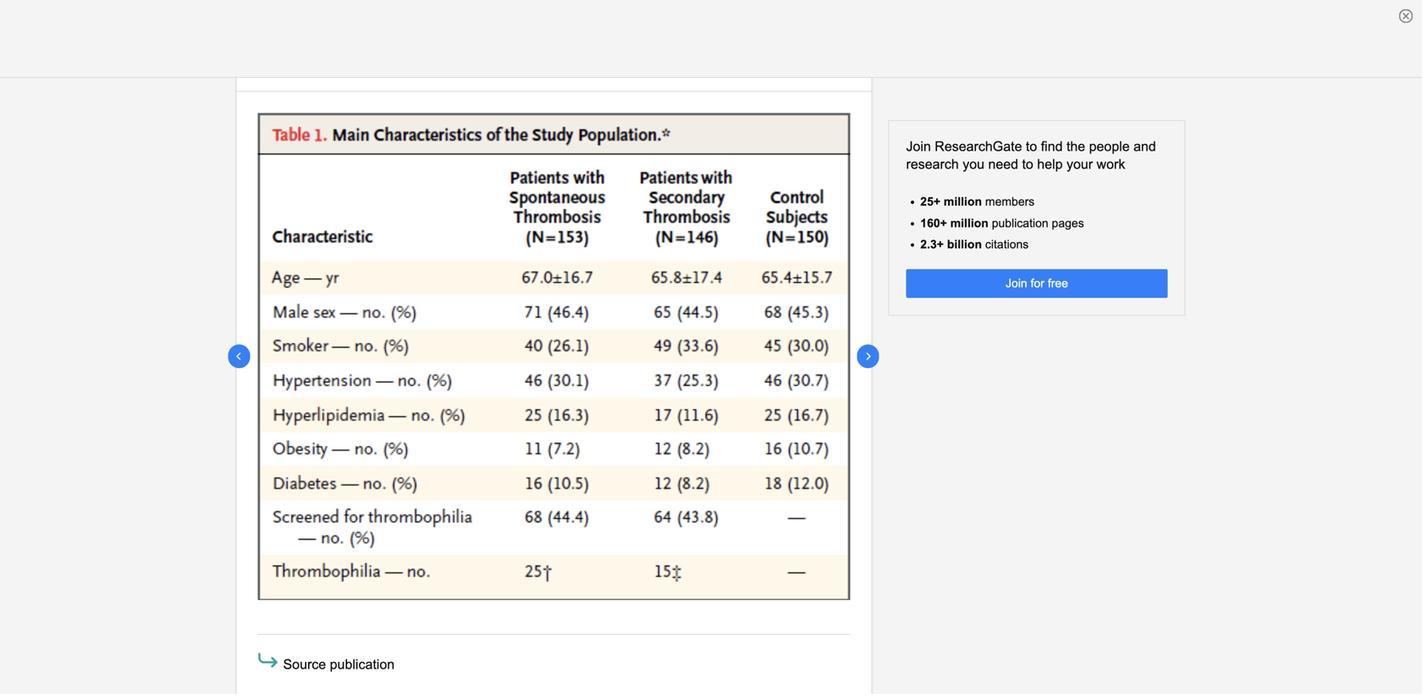 Task type: describe. For each thing, give the bounding box(es) containing it.
160+
[[920, 217, 947, 230]]

for
[[1031, 277, 1045, 290]]

1 vertical spatial publication
[[330, 657, 395, 672]]

2.3+
[[920, 238, 944, 251]]

join researchgate to find the people and research you need to help your work
[[906, 139, 1156, 172]]

size m image
[[255, 648, 281, 673]]

join for free link
[[906, 269, 1168, 298]]

main content containing join researchgate to find the people and research you need to help your work
[[0, 26, 1422, 694]]

research
[[906, 156, 959, 172]]

and
[[1134, 139, 1156, 154]]

0 vertical spatial to
[[1026, 139, 1037, 154]]

join for join researchgate to find the people and research you need to help your work
[[906, 139, 931, 154]]

work
[[1097, 156, 1125, 172]]

help
[[1037, 156, 1063, 172]]

free
[[1048, 277, 1068, 290]]

1 vertical spatial million
[[950, 217, 989, 230]]

find
[[1041, 139, 1063, 154]]



Task type: vqa. For each thing, say whether or not it's contained in the screenshot.
'in'
no



Task type: locate. For each thing, give the bounding box(es) containing it.
pages
[[1052, 217, 1084, 230]]

citations
[[985, 238, 1029, 251]]

publication inside 25+ million members 160+ million publication pages 2.3+ billion citations
[[992, 217, 1049, 230]]

members
[[985, 195, 1035, 208]]

1 vertical spatial to
[[1022, 156, 1033, 172]]

publication
[[992, 217, 1049, 230], [330, 657, 395, 672]]

to left find
[[1026, 139, 1037, 154]]

join left for
[[1006, 277, 1027, 290]]

0 vertical spatial join
[[906, 139, 931, 154]]

source publication
[[283, 657, 395, 672]]

need
[[988, 156, 1018, 172]]

billion
[[947, 238, 982, 251]]

join for free
[[1006, 277, 1068, 290]]

publication right "source"
[[330, 657, 395, 672]]

0 vertical spatial million
[[944, 195, 982, 208]]

1 horizontal spatial join
[[1006, 277, 1027, 290]]

join inside join researchgate to find the people and research you need to help your work
[[906, 139, 931, 154]]

source
[[283, 657, 326, 672]]

0 horizontal spatial publication
[[330, 657, 395, 672]]

the
[[1067, 139, 1085, 154]]

join up research
[[906, 139, 931, 154]]

to
[[1026, 139, 1037, 154], [1022, 156, 1033, 172]]

researchgate
[[935, 139, 1022, 154]]

join
[[906, 139, 931, 154], [1006, 277, 1027, 290]]

you
[[963, 156, 984, 172]]

million up billion on the right top of the page
[[950, 217, 989, 230]]

million
[[944, 195, 982, 208], [950, 217, 989, 230]]

1 vertical spatial join
[[1006, 277, 1027, 290]]

publication down members
[[992, 217, 1049, 230]]

million right 25+
[[944, 195, 982, 208]]

0 vertical spatial publication
[[992, 217, 1049, 230]]

join for join for free
[[1006, 277, 1027, 290]]

to left 'help'
[[1022, 156, 1033, 172]]

people
[[1089, 139, 1130, 154]]

1 horizontal spatial publication
[[992, 217, 1049, 230]]

0 horizontal spatial join
[[906, 139, 931, 154]]

25+
[[920, 195, 941, 208]]

main content
[[0, 26, 1422, 694]]

your
[[1067, 156, 1093, 172]]

25+ million members 160+ million publication pages 2.3+ billion citations
[[920, 195, 1084, 251]]



